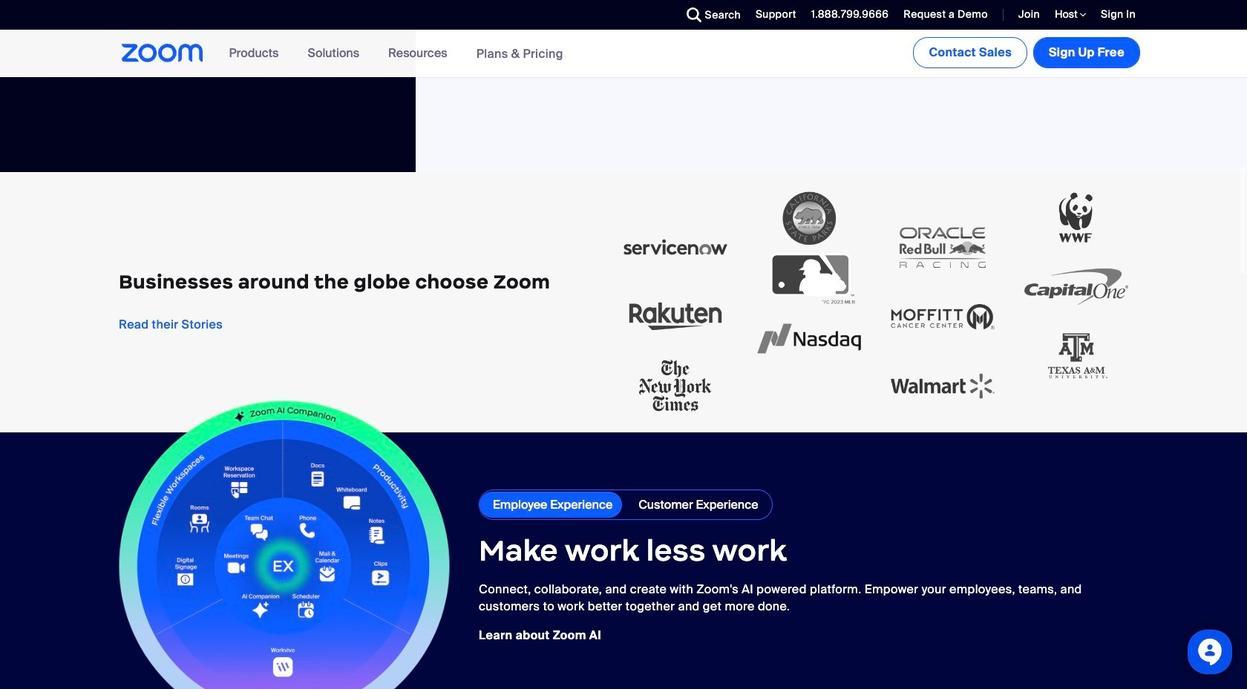 Task type: describe. For each thing, give the bounding box(es) containing it.
mlb logo image
[[757, 253, 861, 305]]

1 / 5 group
[[416, 0, 1247, 172]]

walmart logo image
[[891, 352, 995, 421]]

nasdaq logo image
[[757, 305, 861, 374]]

capital one logo image
[[1025, 253, 1129, 322]]

texas a&m logo image
[[1025, 322, 1129, 391]]

product information navigation
[[218, 30, 575, 78]]



Task type: vqa. For each thing, say whether or not it's contained in the screenshot.
California State Parks Logo
yes



Task type: locate. For each thing, give the bounding box(es) containing it.
wwf logo image
[[1025, 183, 1129, 253]]

rakuten logo image
[[624, 282, 728, 352]]

california state parks logo image
[[757, 183, 861, 253]]

meetings navigation
[[911, 30, 1144, 71]]

the new york times logo image
[[624, 352, 728, 421]]

oracle red bull logo image
[[891, 213, 995, 283]]

banner
[[104, 30, 1144, 78]]

zoom logo image
[[122, 44, 203, 62]]

servicenow logo image
[[624, 213, 728, 282]]

moffitt cancer center logo image
[[891, 283, 995, 352]]



